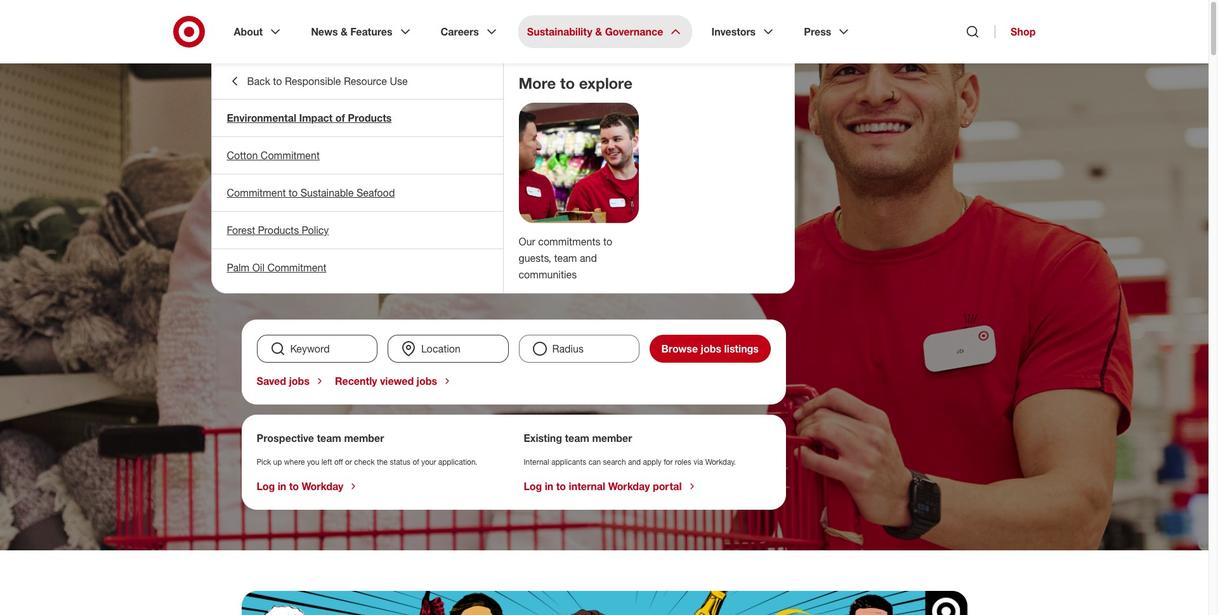 Task type: describe. For each thing, give the bounding box(es) containing it.
prospective team member
[[257, 432, 384, 445]]

via
[[694, 458, 704, 467]]

somewhere
[[380, 125, 662, 187]]

shop link
[[995, 25, 1036, 38]]

portal
[[653, 481, 682, 493]]

browse jobs listings button
[[650, 335, 771, 363]]

application.
[[439, 458, 478, 467]]

work
[[242, 125, 366, 187]]

oil
[[252, 262, 265, 274]]

explore
[[579, 74, 633, 93]]

log in to internal workday portal
[[524, 481, 682, 493]]

existing team member
[[524, 432, 633, 445]]

press
[[804, 25, 832, 38]]

news & features link
[[302, 15, 422, 48]]

saved jobs link
[[257, 375, 325, 388]]

in for internal
[[545, 481, 554, 493]]

search
[[603, 458, 626, 467]]

sustainable
[[301, 187, 354, 199]]

our commitments to guests, team and communities
[[519, 235, 613, 281]]

seafood
[[357, 187, 395, 199]]

recently viewed jobs
[[335, 375, 438, 388]]

of inside site navigation element
[[336, 112, 345, 124]]

cotton commitment link
[[212, 137, 503, 174]]

1 horizontal spatial jobs
[[417, 375, 438, 388]]

environmental impact of products link
[[212, 100, 503, 136]]

1 vertical spatial of
[[413, 458, 419, 467]]

palm
[[227, 262, 250, 274]]

shop
[[1011, 25, 1036, 38]]

0 horizontal spatial products
[[258, 224, 299, 237]]

in for workday
[[278, 481, 287, 493]]

Browse jobs listings search field
[[252, 335, 776, 363]]

back
[[247, 75, 270, 88]]

environmental
[[227, 112, 297, 124]]

left
[[322, 458, 332, 467]]

browse
[[662, 343, 698, 356]]

jobs for saved
[[289, 375, 310, 388]]

saved jobs
[[257, 375, 310, 388]]

commitment to sustainable seafood
[[227, 187, 395, 199]]

sustainability & governance link
[[519, 15, 693, 48]]

careers work somewhere you love.
[[242, 104, 662, 243]]

existing
[[524, 432, 563, 445]]

policy
[[302, 224, 329, 237]]

our
[[519, 235, 536, 248]]

commitments
[[539, 235, 601, 248]]

resource
[[344, 75, 387, 88]]

back to responsible resource use button
[[212, 63, 503, 99]]

to left sustainable
[[289, 187, 298, 199]]

saved
[[257, 375, 286, 388]]

member for existing team member
[[593, 432, 633, 445]]

sustainability
[[527, 25, 593, 38]]

governance
[[605, 25, 664, 38]]

cotton commitment
[[227, 149, 320, 162]]

team for prospective team member
[[317, 432, 342, 445]]

careers for careers work somewhere you love.
[[242, 104, 299, 123]]

member for prospective team member
[[344, 432, 384, 445]]

press link
[[796, 15, 861, 48]]

recently
[[335, 375, 377, 388]]

you for work
[[242, 181, 329, 243]]

apply
[[643, 458, 662, 467]]

guests,
[[519, 252, 552, 265]]

for
[[664, 458, 673, 467]]

palm oil commitment link
[[212, 249, 503, 286]]

careers link
[[432, 15, 508, 48]]

more
[[519, 74, 556, 93]]

team inside 'our commitments to guests, team and communities'
[[555, 252, 577, 265]]

0 vertical spatial products
[[348, 112, 392, 124]]

two target team members smiling in the grocery department image
[[519, 103, 639, 223]]

where
[[284, 458, 305, 467]]

to down the applicants
[[557, 481, 566, 493]]

internal applicants can search and apply for roles via workday.
[[524, 458, 736, 467]]

investors
[[712, 25, 756, 38]]

communities
[[519, 268, 577, 281]]

1 horizontal spatial and
[[628, 458, 641, 467]]

environmental impact of products
[[227, 112, 392, 124]]

forest products policy link
[[212, 212, 503, 249]]

can
[[589, 458, 601, 467]]

forest
[[227, 224, 255, 237]]

roles
[[675, 458, 692, 467]]

listings
[[725, 343, 759, 356]]

applicants
[[552, 458, 587, 467]]

prospective
[[257, 432, 314, 445]]

pick up where you left off or check the status of your application.
[[257, 458, 478, 467]]

love.
[[343, 181, 452, 243]]

investors link
[[703, 15, 785, 48]]



Task type: locate. For each thing, give the bounding box(es) containing it.
viewed
[[380, 375, 414, 388]]

1 horizontal spatial workday
[[609, 481, 650, 493]]

pick
[[257, 458, 271, 467]]

0 horizontal spatial member
[[344, 432, 384, 445]]

2 horizontal spatial jobs
[[701, 343, 722, 356]]

team for existing team member
[[565, 432, 590, 445]]

commitment down environmental impact of products
[[261, 149, 320, 162]]

jobs for browse
[[701, 343, 722, 356]]

&
[[341, 25, 348, 38], [596, 25, 603, 38]]

sustainability & governance
[[527, 25, 664, 38]]

news
[[311, 25, 338, 38]]

member
[[344, 432, 384, 445], [593, 432, 633, 445]]

jobs right saved
[[289, 375, 310, 388]]

products down resource
[[348, 112, 392, 124]]

news & features
[[311, 25, 393, 38]]

you for up
[[307, 458, 320, 467]]

you
[[242, 181, 329, 243], [307, 458, 320, 467]]

team down commitments
[[555, 252, 577, 265]]

1 vertical spatial and
[[628, 458, 641, 467]]

internal
[[569, 481, 606, 493]]

internal
[[524, 458, 550, 467]]

team up the applicants
[[565, 432, 590, 445]]

and
[[580, 252, 597, 265], [628, 458, 641, 467]]

0 horizontal spatial jobs
[[289, 375, 310, 388]]

of left the your
[[413, 458, 419, 467]]

and inside 'our commitments to guests, team and communities'
[[580, 252, 597, 265]]

1 horizontal spatial products
[[348, 112, 392, 124]]

more to explore
[[519, 74, 633, 93]]

1 horizontal spatial in
[[545, 481, 554, 493]]

commitment to sustainable seafood link
[[212, 175, 503, 211]]

workday.
[[706, 458, 736, 467]]

log
[[257, 481, 275, 493], [524, 481, 542, 493]]

1 vertical spatial commitment
[[227, 187, 286, 199]]

recently viewed jobs link
[[335, 375, 453, 388]]

products left policy
[[258, 224, 299, 237]]

member up search
[[593, 432, 633, 445]]

your
[[422, 458, 436, 467]]

1 & from the left
[[341, 25, 348, 38]]

and down commitments
[[580, 252, 597, 265]]

workday down left
[[302, 481, 344, 493]]

responsible
[[285, 75, 341, 88]]

of right the impact
[[336, 112, 345, 124]]

log for log in to internal workday portal
[[524, 481, 542, 493]]

member up check
[[344, 432, 384, 445]]

to down where
[[289, 481, 299, 493]]

palm oil commitment
[[227, 262, 327, 274]]

0 vertical spatial careers
[[441, 25, 479, 38]]

0 horizontal spatial and
[[580, 252, 597, 265]]

1 horizontal spatial careers
[[441, 25, 479, 38]]

& for news
[[341, 25, 348, 38]]

1 horizontal spatial member
[[593, 432, 633, 445]]

1 horizontal spatial &
[[596, 25, 603, 38]]

1 member from the left
[[344, 432, 384, 445]]

off
[[335, 458, 343, 467]]

careers inside careers link
[[441, 25, 479, 38]]

2 vertical spatial commitment
[[268, 262, 327, 274]]

0 horizontal spatial of
[[336, 112, 345, 124]]

or
[[345, 458, 352, 467]]

site navigation element
[[0, 0, 1219, 616]]

1 vertical spatial products
[[258, 224, 299, 237]]

0 vertical spatial commitment
[[261, 149, 320, 162]]

2 workday from the left
[[609, 481, 650, 493]]

check
[[354, 458, 375, 467]]

jobs right 'viewed'
[[417, 375, 438, 388]]

log for log in to workday
[[257, 481, 275, 493]]

jobs inside button
[[701, 343, 722, 356]]

forest products policy
[[227, 224, 329, 237]]

commitment right the oil
[[268, 262, 327, 274]]

0 horizontal spatial &
[[341, 25, 348, 38]]

you inside 'careers work somewhere you love.'
[[242, 181, 329, 243]]

and left apply
[[628, 458, 641, 467]]

log down pick in the left bottom of the page
[[257, 481, 275, 493]]

careers
[[441, 25, 479, 38], [242, 104, 299, 123]]

0 vertical spatial you
[[242, 181, 329, 243]]

& left "governance"
[[596, 25, 603, 38]]

commitment
[[261, 149, 320, 162], [227, 187, 286, 199], [268, 262, 327, 274]]

jobs left listings in the bottom right of the page
[[701, 343, 722, 356]]

log in to workday
[[257, 481, 344, 493]]

0 horizontal spatial in
[[278, 481, 287, 493]]

1 vertical spatial you
[[307, 458, 320, 467]]

in down internal
[[545, 481, 554, 493]]

our commitments to guests, team and communities link
[[519, 235, 613, 281]]

1 vertical spatial careers
[[242, 104, 299, 123]]

log down internal
[[524, 481, 542, 493]]

1 horizontal spatial of
[[413, 458, 419, 467]]

impact
[[299, 112, 333, 124]]

1 horizontal spatial log
[[524, 481, 542, 493]]

0 horizontal spatial careers
[[242, 104, 299, 123]]

about
[[234, 25, 263, 38]]

workday down internal applicants can search and apply for roles via workday.
[[609, 481, 650, 493]]

job search group
[[252, 335, 776, 363]]

None text field
[[388, 335, 509, 363]]

status
[[390, 458, 411, 467]]

jobs
[[701, 343, 722, 356], [289, 375, 310, 388], [417, 375, 438, 388]]

to right more
[[561, 74, 575, 93]]

about link
[[225, 15, 292, 48]]

browse jobs listings
[[662, 343, 759, 356]]

0 vertical spatial and
[[580, 252, 597, 265]]

workday
[[302, 481, 344, 493], [609, 481, 650, 493]]

of
[[336, 112, 345, 124], [413, 458, 419, 467]]

2 member from the left
[[593, 432, 633, 445]]

careers for careers
[[441, 25, 479, 38]]

careers inside 'careers work somewhere you love.'
[[242, 104, 299, 123]]

team up left
[[317, 432, 342, 445]]

to right back
[[273, 75, 282, 88]]

in down up
[[278, 481, 287, 493]]

2 in from the left
[[545, 481, 554, 493]]

the
[[377, 458, 388, 467]]

to right commitments
[[604, 235, 613, 248]]

0 vertical spatial of
[[336, 112, 345, 124]]

cotton
[[227, 149, 258, 162]]

1 log from the left
[[257, 481, 275, 493]]

log in to internal workday portal link
[[524, 481, 697, 493]]

in
[[278, 481, 287, 493], [545, 481, 554, 493]]

2 log from the left
[[524, 481, 542, 493]]

up
[[273, 458, 282, 467]]

2 & from the left
[[596, 25, 603, 38]]

to inside 'our commitments to guests, team and communities'
[[604, 235, 613, 248]]

0 horizontal spatial workday
[[302, 481, 344, 493]]

& for sustainability
[[596, 25, 603, 38]]

commitment down "cotton"
[[227, 187, 286, 199]]

1 in from the left
[[278, 481, 287, 493]]

& right news
[[341, 25, 348, 38]]

None text field
[[257, 335, 378, 363]]

back to responsible resource use
[[247, 75, 408, 88]]

1 workday from the left
[[302, 481, 344, 493]]

log in to workday link
[[257, 481, 359, 493]]

features
[[351, 25, 393, 38]]

use
[[390, 75, 408, 88]]

0 horizontal spatial log
[[257, 481, 275, 493]]

products
[[348, 112, 392, 124], [258, 224, 299, 237]]

to inside button
[[273, 75, 282, 88]]



Task type: vqa. For each thing, say whether or not it's contained in the screenshot.
REMEMBER in If you already have a candidate profile in our system, it is not necessary to create a new profile. You can apply for other roles using the same candidate profile. If you're no longer using the same email address and/or do not remember your password, refer to the instructions above to update your email address or reset your password.
no



